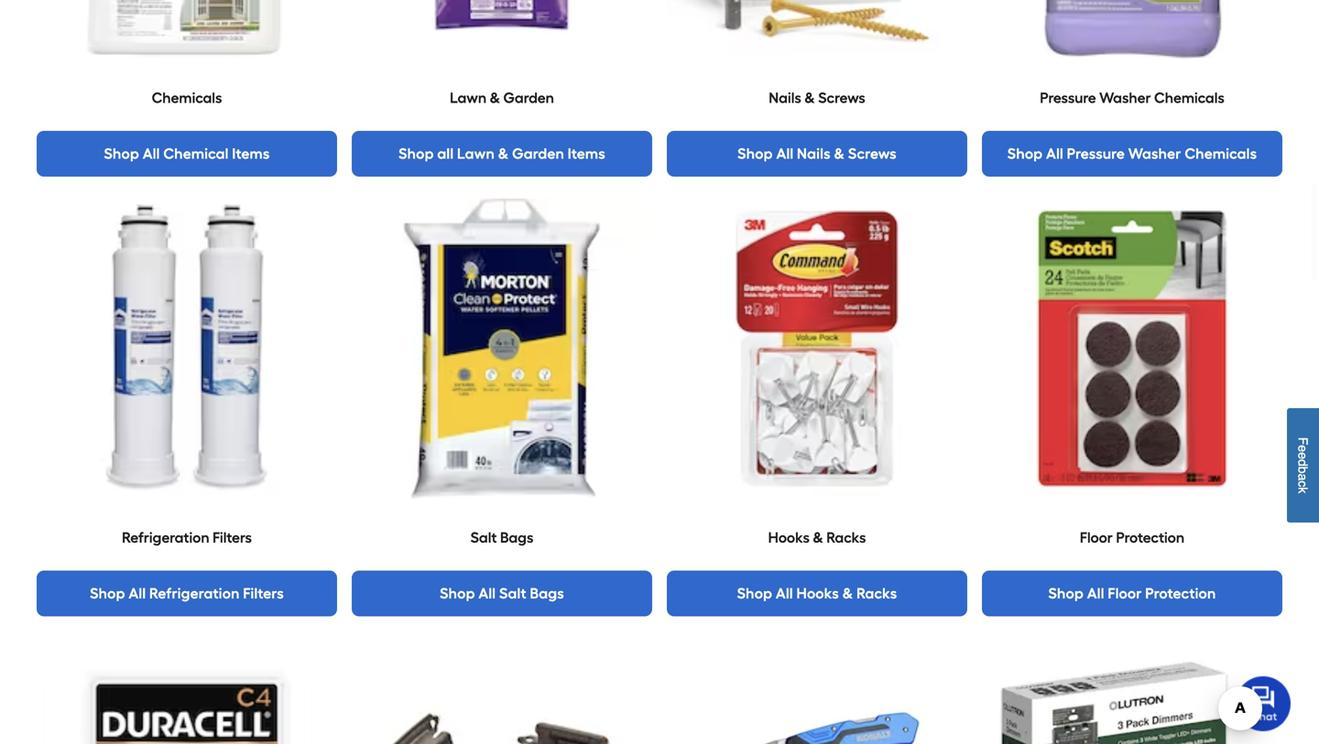 Task type: locate. For each thing, give the bounding box(es) containing it.
1 vertical spatial hooks
[[797, 585, 839, 603]]

racks down hooks & racks
[[857, 585, 897, 603]]

1 vertical spatial bags
[[530, 585, 564, 603]]

e up d on the right
[[1296, 445, 1311, 453]]

lawn up all
[[450, 89, 487, 107]]

hooks up shop all hooks & racks
[[768, 530, 810, 547]]

shop all salt bags button
[[352, 571, 652, 617]]

0 horizontal spatial salt
[[471, 530, 497, 547]]

garden
[[503, 89, 554, 107], [512, 145, 564, 163]]

& down the nails & screws
[[834, 145, 845, 163]]

all inside shop all nails & screws button
[[776, 145, 794, 163]]

shop all chemical items
[[104, 145, 270, 163]]

shop all refrigeration filters
[[90, 585, 284, 603]]

e
[[1296, 445, 1311, 453], [1296, 453, 1311, 460]]

nails & screws
[[769, 89, 866, 107]]

shop inside button
[[1049, 585, 1084, 603]]

f
[[1296, 438, 1311, 445]]

1 vertical spatial floor
[[1108, 585, 1142, 603]]

salt up 'shop all salt bags' button
[[471, 530, 497, 547]]

all
[[143, 145, 160, 163], [776, 145, 794, 163], [1046, 145, 1064, 163], [129, 585, 146, 603], [479, 585, 496, 603], [776, 585, 793, 603], [1087, 585, 1105, 603]]

shop all lawn & garden items
[[399, 145, 606, 163]]

lawn right all
[[457, 145, 495, 163]]

0 horizontal spatial items
[[232, 145, 270, 163]]

shop all floor protection
[[1049, 585, 1216, 603]]

1 horizontal spatial items
[[568, 145, 606, 163]]

& down hooks & racks
[[843, 585, 853, 603]]

1 vertical spatial refrigeration
[[149, 585, 240, 603]]

all for floor
[[1087, 585, 1105, 603]]

garden up shop all lawn & garden items button
[[503, 89, 554, 107]]

1 vertical spatial racks
[[857, 585, 897, 603]]

shop all pressure washer chemicals button
[[982, 131, 1283, 177]]

garden inside button
[[512, 145, 564, 163]]

all for nails
[[776, 145, 794, 163]]

salt
[[471, 530, 497, 547], [499, 585, 527, 603]]

shop all lawn & garden items button
[[352, 131, 652, 177]]

protection up shop all floor protection button
[[1116, 530, 1185, 547]]

nails up shop all nails & screws
[[769, 89, 801, 107]]

bags
[[500, 530, 534, 547], [530, 585, 564, 603]]

all for hooks
[[776, 585, 793, 603]]

0 vertical spatial protection
[[1116, 530, 1185, 547]]

all
[[437, 145, 454, 163]]

floor
[[1080, 530, 1113, 547], [1108, 585, 1142, 603]]

1 vertical spatial screws
[[848, 145, 897, 163]]

screws up shop all nails & screws button at the top right of the page
[[818, 89, 866, 107]]

1 vertical spatial salt
[[499, 585, 527, 603]]

racks inside button
[[857, 585, 897, 603]]

washer inside button
[[1129, 145, 1181, 163]]

salt bags
[[471, 530, 534, 547]]

bags up 'shop all salt bags' button
[[500, 530, 534, 547]]

refrigeration filters
[[122, 530, 252, 547]]

washer up the 'shop all pressure washer chemicals'
[[1100, 89, 1151, 107]]

all for chemical
[[143, 145, 160, 163]]

d
[[1296, 460, 1311, 467]]

chemical
[[163, 145, 229, 163]]

e up b
[[1296, 453, 1311, 460]]

nails
[[769, 89, 801, 107], [797, 145, 831, 163]]

racks up 'shop all hooks & racks' button
[[827, 530, 866, 547]]

all inside 'shop all hooks & racks' button
[[776, 585, 793, 603]]

salt down salt bags
[[499, 585, 527, 603]]

1 vertical spatial pressure
[[1067, 145, 1125, 163]]

1 vertical spatial garden
[[512, 145, 564, 163]]

filters
[[213, 530, 252, 547], [243, 585, 284, 603]]

1 vertical spatial nails
[[797, 145, 831, 163]]

1 vertical spatial filters
[[243, 585, 284, 603]]

all inside shop all chemical items button
[[143, 145, 160, 163]]

floor inside shop all floor protection button
[[1108, 585, 1142, 603]]

shop for shop all pressure washer chemicals
[[1008, 145, 1043, 163]]

racks
[[827, 530, 866, 547], [857, 585, 897, 603]]

garden down lawn & garden
[[512, 145, 564, 163]]

1 vertical spatial protection
[[1145, 585, 1216, 603]]

refrigeration up shop all refrigeration filters
[[122, 530, 209, 547]]

pressure inside button
[[1067, 145, 1125, 163]]

0 vertical spatial floor
[[1080, 530, 1113, 547]]

0 vertical spatial screws
[[818, 89, 866, 107]]

washer down pressure washer chemicals
[[1129, 145, 1181, 163]]

chemicals
[[152, 89, 222, 107], [1154, 89, 1225, 107], [1185, 145, 1257, 163]]

nails down the nails & screws
[[797, 145, 831, 163]]

& up 'shop all hooks & racks' button
[[813, 530, 823, 547]]

& inside 'shop all hooks & racks' button
[[843, 585, 853, 603]]

0 vertical spatial salt
[[471, 530, 497, 547]]

2 e from the top
[[1296, 453, 1311, 460]]

floor up shop all floor protection
[[1080, 530, 1113, 547]]

&
[[490, 89, 500, 107], [805, 89, 815, 107], [498, 145, 509, 163], [834, 145, 845, 163], [813, 530, 823, 547], [843, 585, 853, 603]]

pressure down pressure washer chemicals
[[1067, 145, 1125, 163]]

shop all hooks & racks
[[737, 585, 897, 603]]

hooks
[[768, 530, 810, 547], [797, 585, 839, 603]]

image image
[[37, 0, 337, 59], [352, 0, 652, 59], [667, 0, 967, 59], [982, 0, 1283, 59], [37, 199, 337, 499], [352, 199, 652, 499], [667, 199, 967, 499], [982, 199, 1283, 499], [37, 639, 337, 745], [352, 639, 652, 745], [667, 639, 967, 745], [982, 639, 1283, 745]]

1 vertical spatial washer
[[1129, 145, 1181, 163]]

1 e from the top
[[1296, 445, 1311, 453]]

protection
[[1116, 530, 1185, 547], [1145, 585, 1216, 603]]

shop all refrigeration filters button
[[37, 571, 337, 617]]

chemicals inside button
[[1185, 145, 1257, 163]]

shop
[[104, 145, 139, 163], [399, 145, 434, 163], [738, 145, 773, 163], [1008, 145, 1043, 163], [90, 585, 125, 603], [440, 585, 475, 603], [737, 585, 772, 603], [1049, 585, 1084, 603]]

hooks inside 'shop all hooks & racks' button
[[797, 585, 839, 603]]

& down lawn & garden
[[498, 145, 509, 163]]

all inside 'shop all salt bags' button
[[479, 585, 496, 603]]

bags down salt bags
[[530, 585, 564, 603]]

salt inside button
[[499, 585, 527, 603]]

screws
[[818, 89, 866, 107], [848, 145, 897, 163]]

1 vertical spatial lawn
[[457, 145, 495, 163]]

1 horizontal spatial salt
[[499, 585, 527, 603]]

pressure up the 'shop all pressure washer chemicals'
[[1040, 89, 1096, 107]]

pressure
[[1040, 89, 1096, 107], [1067, 145, 1125, 163]]

0 vertical spatial pressure
[[1040, 89, 1096, 107]]

shop all hooks & racks button
[[667, 571, 967, 617]]

1 items from the left
[[232, 145, 270, 163]]

shop for shop all salt bags
[[440, 585, 475, 603]]

shop for shop all chemical items
[[104, 145, 139, 163]]

protection down floor protection
[[1145, 585, 1216, 603]]

floor down floor protection
[[1108, 585, 1142, 603]]

all inside shop all pressure washer chemicals button
[[1046, 145, 1064, 163]]

screws down the nails & screws
[[848, 145, 897, 163]]

c
[[1296, 481, 1311, 487]]

2 items from the left
[[568, 145, 606, 163]]

washer
[[1100, 89, 1151, 107], [1129, 145, 1181, 163]]

all inside shop all floor protection button
[[1087, 585, 1105, 603]]

hooks down hooks & racks
[[797, 585, 839, 603]]

lawn
[[450, 89, 487, 107], [457, 145, 495, 163]]

all inside shop all refrigeration filters button
[[129, 585, 146, 603]]

items
[[232, 145, 270, 163], [568, 145, 606, 163]]

refrigeration
[[122, 530, 209, 547], [149, 585, 240, 603]]

nails inside button
[[797, 145, 831, 163]]

& up shop all lawn & garden items
[[490, 89, 500, 107]]

refrigeration down the refrigeration filters
[[149, 585, 240, 603]]

a
[[1296, 474, 1311, 481]]



Task type: describe. For each thing, give the bounding box(es) containing it.
all for salt
[[479, 585, 496, 603]]

screws inside shop all nails & screws button
[[848, 145, 897, 163]]

b
[[1296, 467, 1311, 474]]

shop all nails & screws button
[[667, 131, 967, 177]]

shop all nails & screws
[[738, 145, 897, 163]]

all for pressure
[[1046, 145, 1064, 163]]

protection inside button
[[1145, 585, 1216, 603]]

shop all pressure washer chemicals
[[1008, 145, 1257, 163]]

bags inside button
[[530, 585, 564, 603]]

hooks & racks
[[768, 530, 866, 547]]

shop for shop all floor protection
[[1049, 585, 1084, 603]]

pressure washer chemicals
[[1040, 89, 1225, 107]]

shop all floor protection button
[[982, 571, 1283, 617]]

shop for shop all lawn & garden items
[[399, 145, 434, 163]]

all for refrigeration
[[129, 585, 146, 603]]

& inside shop all nails & screws button
[[834, 145, 845, 163]]

filters inside button
[[243, 585, 284, 603]]

f e e d b a c k button
[[1287, 408, 1319, 523]]

chat invite button image
[[1236, 676, 1292, 732]]

0 vertical spatial washer
[[1100, 89, 1151, 107]]

0 vertical spatial nails
[[769, 89, 801, 107]]

shop all salt bags
[[440, 585, 564, 603]]

0 vertical spatial bags
[[500, 530, 534, 547]]

lawn inside shop all lawn & garden items button
[[457, 145, 495, 163]]

0 vertical spatial garden
[[503, 89, 554, 107]]

0 vertical spatial hooks
[[768, 530, 810, 547]]

f e e d b a c k
[[1296, 438, 1311, 494]]

0 vertical spatial racks
[[827, 530, 866, 547]]

k
[[1296, 487, 1311, 494]]

0 vertical spatial lawn
[[450, 89, 487, 107]]

shop for shop all hooks & racks
[[737, 585, 772, 603]]

& inside shop all lawn & garden items button
[[498, 145, 509, 163]]

0 vertical spatial filters
[[213, 530, 252, 547]]

0 vertical spatial refrigeration
[[122, 530, 209, 547]]

lawn & garden
[[450, 89, 554, 107]]

shop for shop all refrigeration filters
[[90, 585, 125, 603]]

refrigeration inside shop all refrigeration filters button
[[149, 585, 240, 603]]

shop for shop all nails & screws
[[738, 145, 773, 163]]

shop all chemical items button
[[37, 131, 337, 177]]

floor protection
[[1080, 530, 1185, 547]]

& up shop all nails & screws
[[805, 89, 815, 107]]



Task type: vqa. For each thing, say whether or not it's contained in the screenshot.
Web on the top
no



